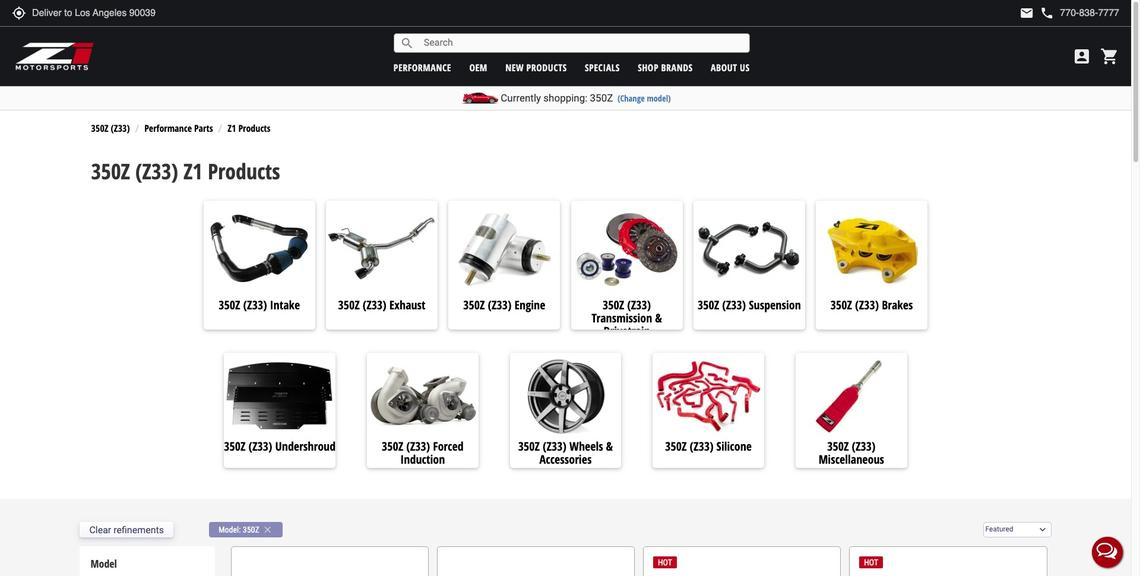 Task type: locate. For each thing, give the bounding box(es) containing it.
model)
[[647, 93, 671, 104]]

currently
[[501, 92, 541, 104]]

350z (z33) wheels & accessories link
[[510, 439, 622, 468]]

1 vertical spatial products
[[208, 157, 280, 186]]

intake
[[270, 297, 300, 313]]

new products link
[[506, 61, 567, 74]]

350z (z33) exhaust
[[338, 297, 426, 313]]

(z33) for 350z (z33)
[[111, 122, 130, 135]]

350z (z33) silicone link
[[653, 439, 765, 457]]

0 horizontal spatial &
[[606, 439, 613, 455]]

us
[[740, 61, 750, 74]]

induction
[[401, 452, 445, 468]]

350z for 350z (z33) wheels & accessories
[[518, 439, 540, 455]]

clear
[[89, 524, 111, 536]]

brands
[[661, 61, 693, 74]]

350z inside 'link'
[[666, 439, 687, 455]]

(z33) for 350z (z33) transmission & drivetrain
[[627, 297, 651, 313]]

(z33) for 350z (z33) forced induction
[[406, 439, 430, 455]]

(z33) for 350z (z33) brakes
[[855, 297, 879, 313]]

oem
[[470, 61, 488, 74]]

account_box link
[[1070, 47, 1095, 66]]

Search search field
[[414, 34, 750, 52]]

350z for 350z (z33) brakes
[[831, 297, 853, 313]]

products
[[527, 61, 567, 74]]

350z inside 350z (z33) miscellaneous
[[828, 439, 849, 455]]

(z33)
[[111, 122, 130, 135], [135, 157, 178, 186], [243, 297, 267, 313], [363, 297, 387, 313], [488, 297, 512, 313], [627, 297, 651, 313], [722, 297, 746, 313], [855, 297, 879, 313], [249, 439, 272, 455], [406, 439, 430, 455], [543, 439, 567, 455], [690, 439, 714, 455], [852, 439, 876, 455]]

350z for 350z (z33) forced induction
[[382, 439, 404, 455]]

350z (z33) transmission & drivetrain link
[[571, 297, 683, 339]]

products
[[238, 122, 271, 135], [208, 157, 280, 186]]

(z33) inside 350z (z33) transmission & drivetrain
[[627, 297, 651, 313]]

350z for 350z (z33) undershroud
[[224, 439, 246, 455]]

350z (z33) forced induction
[[382, 439, 464, 468]]

350z inside 350z (z33) wheels & accessories
[[518, 439, 540, 455]]

350z inside 350z (z33) forced induction
[[382, 439, 404, 455]]

new products
[[506, 61, 567, 74]]

350z
[[590, 92, 613, 104], [91, 122, 109, 135], [91, 157, 130, 186], [219, 297, 240, 313], [338, 297, 360, 313], [463, 297, 485, 313], [603, 297, 624, 313], [698, 297, 720, 313], [831, 297, 853, 313], [224, 439, 246, 455], [382, 439, 404, 455], [518, 439, 540, 455], [666, 439, 687, 455], [828, 439, 849, 455], [243, 525, 259, 535]]

shop
[[638, 61, 659, 74]]

350z (z33) engine link
[[449, 297, 560, 317]]

engine
[[515, 297, 546, 313]]

350z (z33) brakes link
[[816, 297, 928, 317]]

& inside 350z (z33) wheels & accessories
[[606, 439, 613, 455]]

accessories
[[540, 452, 592, 468]]

z1 right 'parts'
[[228, 122, 236, 135]]

& right drivetrain at the right of page
[[655, 310, 662, 326]]

miscellaneous
[[819, 452, 885, 468]]

(z33) inside 350z (z33) wheels & accessories
[[543, 439, 567, 455]]

mail
[[1020, 6, 1034, 20]]

model:
[[219, 525, 241, 535]]

350z (z33) exhaust link
[[326, 297, 438, 317]]

z1 down 'parts'
[[184, 157, 203, 186]]

& inside 350z (z33) transmission & drivetrain
[[655, 310, 662, 326]]

350z (z33) forced induction link
[[367, 439, 479, 468]]

1 horizontal spatial z1
[[228, 122, 236, 135]]

1 vertical spatial &
[[606, 439, 613, 455]]

new
[[506, 61, 524, 74]]

close
[[262, 525, 273, 535]]

350z (z33) miscellaneous link
[[796, 439, 908, 468]]

specials
[[585, 61, 620, 74]]

350z inside 350z (z33) transmission & drivetrain
[[603, 297, 624, 313]]

mail link
[[1020, 6, 1034, 20]]

(z33) inside 350z (z33) miscellaneous
[[852, 439, 876, 455]]

&
[[655, 310, 662, 326], [606, 439, 613, 455]]

1 horizontal spatial &
[[655, 310, 662, 326]]

z1 products link
[[228, 122, 271, 135]]

products right 'parts'
[[238, 122, 271, 135]]

about us link
[[711, 61, 750, 74]]

performance link
[[394, 61, 452, 74]]

performance
[[144, 122, 192, 135]]

performance parts link
[[144, 122, 213, 135]]

phone link
[[1040, 6, 1120, 20]]

350z for 350z (z33) intake
[[219, 297, 240, 313]]

shop brands
[[638, 61, 693, 74]]

(z33) for 350z (z33) miscellaneous
[[852, 439, 876, 455]]

& right wheels
[[606, 439, 613, 455]]

(z33) for 350z (z33) exhaust
[[363, 297, 387, 313]]

(z33) inside 'link'
[[690, 439, 714, 455]]

mail phone
[[1020, 6, 1055, 20]]

model: 350z close
[[219, 525, 273, 535]]

350z (z33) intake link
[[204, 297, 315, 317]]

350z (z33) wheels & accessories
[[518, 439, 613, 468]]

1 vertical spatial z1
[[184, 157, 203, 186]]

350z for 350z (z33) silicone
[[666, 439, 687, 455]]

z1 products
[[228, 122, 271, 135]]

0 vertical spatial &
[[655, 310, 662, 326]]

about us
[[711, 61, 750, 74]]

drivetrain
[[604, 323, 650, 339]]

z1
[[228, 122, 236, 135], [184, 157, 203, 186]]

350z for 350z (z33) engine
[[463, 297, 485, 313]]

350z (z33)
[[91, 122, 130, 135]]

products down z1 products in the top of the page
[[208, 157, 280, 186]]

shopping_cart
[[1101, 47, 1120, 66]]

(z33) inside 350z (z33) forced induction
[[406, 439, 430, 455]]



Task type: describe. For each thing, give the bounding box(es) containing it.
350z for 350z (z33) exhaust
[[338, 297, 360, 313]]

shopping_cart link
[[1098, 47, 1120, 66]]

parts
[[194, 122, 213, 135]]

350z (z33) engine
[[463, 297, 546, 313]]

suspension
[[749, 297, 801, 313]]

(change model) link
[[618, 93, 671, 104]]

(z33) for 350z (z33) undershroud
[[249, 439, 272, 455]]

clear refinements button
[[80, 522, 173, 538]]

forced
[[433, 439, 464, 455]]

undershroud
[[275, 439, 336, 455]]

model
[[91, 556, 117, 571]]

350z (z33) suspension link
[[694, 297, 805, 317]]

350z (z33) transmission & drivetrain
[[592, 297, 662, 339]]

& for wheels
[[606, 439, 613, 455]]

brakes
[[882, 297, 913, 313]]

(z33) for 350z (z33) z1 products
[[135, 157, 178, 186]]

z1 motorsports logo image
[[15, 42, 95, 71]]

shopping:
[[544, 92, 588, 104]]

wheels
[[570, 439, 603, 455]]

350z (z33) silicone
[[666, 439, 752, 455]]

oem link
[[470, 61, 488, 74]]

(change
[[618, 93, 645, 104]]

search
[[400, 36, 414, 50]]

350z (z33) z1 products
[[91, 157, 280, 186]]

350z for 350z (z33) transmission & drivetrain
[[603, 297, 624, 313]]

performance
[[394, 61, 452, 74]]

350z (z33) undershroud
[[224, 439, 336, 455]]

specials link
[[585, 61, 620, 74]]

currently shopping: 350z (change model)
[[501, 92, 671, 104]]

350z (z33) intake
[[219, 297, 300, 313]]

350z (z33) brakes
[[831, 297, 913, 313]]

0 vertical spatial products
[[238, 122, 271, 135]]

account_box
[[1073, 47, 1092, 66]]

phone
[[1040, 6, 1055, 20]]

350z (z33) suspension
[[698, 297, 801, 313]]

0 horizontal spatial z1
[[184, 157, 203, 186]]

shop brands link
[[638, 61, 693, 74]]

(z33) for 350z (z33) wheels & accessories
[[543, 439, 567, 455]]

my_location
[[12, 6, 26, 20]]

350z for 350z (z33)
[[91, 122, 109, 135]]

transmission
[[592, 310, 652, 326]]

350z (z33) undershroud link
[[224, 439, 336, 457]]

0 vertical spatial z1
[[228, 122, 236, 135]]

350z inside model: 350z close
[[243, 525, 259, 535]]

350z for 350z (z33) z1 products
[[91, 157, 130, 186]]

(z33) for 350z (z33) silicone
[[690, 439, 714, 455]]

350z for 350z (z33) miscellaneous
[[828, 439, 849, 455]]

350z (z33) link
[[91, 122, 130, 135]]

(z33) for 350z (z33) suspension
[[722, 297, 746, 313]]

(z33) for 350z (z33) engine
[[488, 297, 512, 313]]

clear refinements
[[89, 524, 164, 536]]

about
[[711, 61, 738, 74]]

& for transmission
[[655, 310, 662, 326]]

exhaust
[[390, 297, 426, 313]]

performance parts
[[144, 122, 213, 135]]

refinements
[[114, 524, 164, 536]]

(z33) for 350z (z33) intake
[[243, 297, 267, 313]]

350z for 350z (z33) suspension
[[698, 297, 720, 313]]

350z (z33) miscellaneous
[[819, 439, 885, 468]]

silicone
[[717, 439, 752, 455]]



Task type: vqa. For each thing, say whether or not it's contained in the screenshot.
Products
yes



